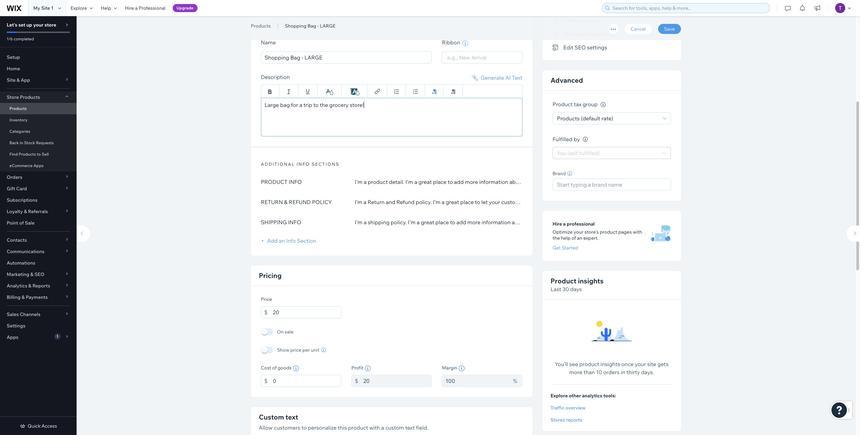Task type: locate. For each thing, give the bounding box(es) containing it.
None text field
[[273, 306, 342, 318], [364, 375, 432, 387], [442, 375, 510, 387], [273, 306, 342, 318], [364, 375, 432, 387], [442, 375, 510, 387]]

0 vertical spatial apps
[[34, 163, 44, 168]]

1 vertical spatial seo
[[35, 271, 44, 277]]

0 horizontal spatial this
[[338, 424, 347, 431]]

the inside false text field
[[320, 101, 328, 108]]

insights
[[578, 277, 604, 285], [601, 361, 621, 368]]

generate
[[481, 74, 505, 81]]

the left grocery
[[320, 101, 328, 108]]

hire a professional
[[553, 221, 595, 227]]

$
[[264, 309, 268, 316], [264, 377, 268, 384], [355, 377, 358, 384]]

explore inside shopping bag - large form
[[551, 393, 568, 399]]

shopping bag - large form
[[73, 0, 861, 435]]

your inside sidebar element
[[33, 22, 43, 28]]

info
[[279, 22, 293, 27], [297, 161, 310, 167]]

an left expert.
[[577, 235, 583, 241]]

settings
[[7, 323, 25, 329]]

product up the "30" on the right bottom
[[551, 277, 577, 285]]

of for goods
[[272, 365, 277, 371]]

last
[[551, 286, 562, 293]]

products link up name
[[248, 23, 274, 29]]

1 vertical spatial 1
[[57, 334, 58, 339]]

0 vertical spatial your
[[33, 22, 43, 28]]

product inside button
[[597, 31, 617, 37]]

apps down settings
[[7, 334, 18, 340]]

1 horizontal spatial seo
[[575, 44, 586, 51]]

other
[[569, 393, 581, 399]]

1 horizontal spatial in
[[621, 369, 626, 376]]

& inside shopping bag - large form
[[284, 199, 288, 205]]

site & app button
[[0, 74, 77, 86]]

2 horizontal spatial your
[[635, 361, 647, 368]]

of right cost
[[272, 365, 277, 371]]

0 horizontal spatial products link
[[0, 103, 77, 114]]

1 right my
[[51, 5, 53, 11]]

edit
[[564, 44, 574, 51]]

site down 'home'
[[7, 77, 16, 83]]

on
[[277, 329, 284, 335]]

info tooltip image
[[601, 102, 606, 107], [583, 137, 588, 142], [293, 365, 299, 371], [459, 365, 465, 371]]

0 vertical spatial insights
[[578, 277, 604, 285]]

cancel
[[631, 26, 646, 32]]

help
[[101, 5, 111, 11]]

in inside you'll see product insights once your site gets more than 10 orders in thirty days.
[[621, 369, 626, 376]]

product info
[[261, 178, 302, 185]]

0 vertical spatial with
[[633, 229, 643, 235]]

1 horizontal spatial 1
[[57, 334, 58, 339]]

1 vertical spatial text
[[406, 424, 415, 431]]

info right basic
[[279, 22, 293, 27]]

info left sections
[[297, 161, 310, 167]]

field.
[[416, 424, 429, 431]]

explore up traffic
[[551, 393, 568, 399]]

your up 'thirty'
[[635, 361, 647, 368]]

Add a product name text field
[[261, 51, 432, 63]]

the left help
[[553, 235, 560, 241]]

0 vertical spatial products link
[[248, 23, 274, 29]]

2 vertical spatial to
[[302, 424, 307, 431]]

0 vertical spatial product
[[553, 101, 573, 108]]

0 horizontal spatial in
[[20, 140, 23, 145]]

1 horizontal spatial to
[[302, 424, 307, 431]]

product inside the product insights last 30 days
[[551, 277, 577, 285]]

than
[[584, 369, 595, 376]]

contacts
[[7, 237, 27, 243]]

of left sale at the left of the page
[[19, 220, 24, 226]]

0 vertical spatial 1
[[51, 5, 53, 11]]

your right up
[[33, 22, 43, 28]]

billing & payments button
[[0, 291, 77, 303]]

0 horizontal spatial seo
[[35, 271, 44, 277]]

info tooltip image for margin
[[459, 365, 465, 371]]

started
[[562, 245, 579, 251]]

stores reports link
[[551, 417, 673, 423]]

help
[[561, 235, 571, 241]]

0 vertical spatial hire
[[125, 5, 134, 11]]

1 horizontal spatial site
[[41, 5, 50, 11]]

2 vertical spatial of
[[272, 365, 277, 371]]

1 vertical spatial info
[[297, 161, 310, 167]]

1 vertical spatial explore
[[551, 393, 568, 399]]

0 vertical spatial this
[[587, 31, 596, 37]]

& right loyalty on the left of page
[[24, 208, 27, 215]]

$ down 'price'
[[264, 309, 268, 316]]

hire a professional
[[125, 5, 166, 11]]

& for loyalty
[[24, 208, 27, 215]]

large
[[343, 14, 384, 30], [320, 23, 336, 29]]

products link
[[248, 23, 274, 29], [0, 103, 77, 114]]

text left field.
[[406, 424, 415, 431]]

0 vertical spatial to
[[314, 101, 319, 108]]

0 vertical spatial explore
[[71, 5, 87, 11]]

product inside custom text allow customers to personalize this product with a custom text field.
[[348, 424, 368, 431]]

to right trip
[[314, 101, 319, 108]]

product tax group
[[553, 101, 599, 108]]

1 horizontal spatial an
[[577, 235, 583, 241]]

0 horizontal spatial hire
[[125, 5, 134, 11]]

1 vertical spatial apps
[[7, 334, 18, 340]]

explore other analytics tools:
[[551, 393, 617, 399]]

& for marketing
[[30, 271, 33, 277]]

sales
[[7, 311, 19, 317]]

0 horizontal spatial explore
[[71, 5, 87, 11]]

quick access
[[28, 423, 57, 429]]

categories link
[[0, 126, 77, 137]]

0 horizontal spatial apps
[[7, 334, 18, 340]]

shopping bag - large
[[251, 14, 384, 30], [285, 23, 336, 29]]

with right the pages
[[633, 229, 643, 235]]

a left the professional
[[135, 5, 138, 11]]

this inside custom text allow customers to personalize this product with a custom text field.
[[338, 424, 347, 431]]

1 vertical spatial product
[[551, 277, 577, 285]]

products link down 'store products' at top
[[0, 103, 77, 114]]

(self
[[568, 150, 579, 157]]

0 horizontal spatial with
[[370, 424, 380, 431]]

(default
[[581, 115, 601, 122]]

1/6 completed
[[7, 36, 34, 41]]

1 horizontal spatial your
[[574, 229, 584, 235]]

in right back
[[20, 140, 23, 145]]

per
[[303, 347, 310, 353]]

info tooltip image right by
[[583, 137, 588, 142]]

this right personalize
[[338, 424, 347, 431]]

with left "custom"
[[370, 424, 380, 431]]

info for basic
[[279, 22, 293, 27]]

product
[[553, 101, 573, 108], [551, 277, 577, 285]]

2 horizontal spatial to
[[314, 101, 319, 108]]

1 vertical spatial the
[[553, 235, 560, 241]]

section
[[297, 237, 316, 244]]

point of sale link
[[0, 217, 77, 229]]

orders
[[7, 174, 22, 180]]

0 horizontal spatial the
[[320, 101, 328, 108]]

the
[[320, 101, 328, 108], [553, 235, 560, 241]]

& inside popup button
[[24, 208, 27, 215]]

the inside optimize your store's product pages with the help of an expert.
[[553, 235, 560, 241]]

0 vertical spatial text
[[286, 413, 298, 421]]

gift card button
[[0, 183, 77, 194]]

an left info
[[279, 237, 285, 244]]

info down the additional info sections
[[289, 178, 302, 185]]

insights up orders
[[601, 361, 621, 368]]

product left tax
[[553, 101, 573, 108]]

1 vertical spatial insights
[[601, 361, 621, 368]]

trip
[[304, 101, 312, 108]]

& left reports
[[28, 283, 31, 289]]

& for billing
[[22, 294, 25, 300]]

of right help
[[572, 235, 576, 241]]

settings link
[[0, 320, 77, 332]]

1 down settings link
[[57, 334, 58, 339]]

2 vertical spatial your
[[635, 361, 647, 368]]

1 horizontal spatial -
[[336, 14, 340, 30]]

hire
[[125, 5, 134, 11], [553, 221, 562, 227]]

1 vertical spatial this
[[338, 424, 347, 431]]

explore left help
[[71, 5, 87, 11]]

a inside custom text allow customers to personalize this product with a custom text field.
[[381, 424, 384, 431]]

hire inside shopping bag - large form
[[553, 221, 562, 227]]

0 horizontal spatial site
[[7, 77, 16, 83]]

& for return
[[284, 199, 288, 205]]

seo up the analytics & reports 'popup button'
[[35, 271, 44, 277]]

1 vertical spatial to
[[37, 152, 41, 157]]

a left "custom"
[[381, 424, 384, 431]]

fulfilled by
[[553, 136, 580, 143]]

0 vertical spatial in
[[20, 140, 23, 145]]

& right billing
[[22, 294, 25, 300]]

products
[[251, 23, 271, 29], [20, 94, 40, 100], [9, 106, 27, 111], [557, 115, 580, 122], [19, 152, 36, 157]]

& up the analytics & reports
[[30, 271, 33, 277]]

text
[[286, 413, 298, 421], [406, 424, 415, 431]]

info up add an info section
[[288, 219, 301, 225]]

1 horizontal spatial info
[[297, 161, 310, 167]]

my site 1
[[33, 5, 53, 11]]

2 horizontal spatial of
[[572, 235, 576, 241]]

contacts button
[[0, 234, 77, 246]]

completed
[[14, 36, 34, 41]]

products up name
[[251, 23, 271, 29]]

0 horizontal spatial of
[[19, 220, 24, 226]]

0 vertical spatial info
[[289, 178, 302, 185]]

info tooltip image right the goods
[[293, 365, 299, 371]]

unit
[[311, 347, 320, 353]]

1 horizontal spatial explore
[[551, 393, 568, 399]]

insights up days
[[578, 277, 604, 285]]

info
[[286, 237, 296, 244]]

1 vertical spatial hire
[[553, 221, 562, 227]]

stores reports
[[551, 417, 583, 423]]

save
[[665, 26, 675, 32]]

tax
[[574, 101, 582, 108]]

explore for explore
[[71, 5, 87, 11]]

1 horizontal spatial hire
[[553, 221, 562, 227]]

%
[[513, 377, 518, 384]]

1 vertical spatial of
[[572, 235, 576, 241]]

edit seo settings
[[564, 44, 608, 51]]

text up customers
[[286, 413, 298, 421]]

upgrade
[[177, 5, 194, 10]]

info
[[289, 178, 302, 185], [288, 219, 301, 225]]

site right my
[[41, 5, 50, 11]]

your inside optimize your store's product pages with the help of an expert.
[[574, 229, 584, 235]]

1 vertical spatial site
[[7, 77, 16, 83]]

products inside popup button
[[20, 94, 40, 100]]

1 vertical spatial in
[[621, 369, 626, 376]]

0 horizontal spatial text
[[286, 413, 298, 421]]

shopping right basic
[[285, 23, 307, 29]]

0 vertical spatial seo
[[575, 44, 586, 51]]

a right for
[[300, 101, 302, 108]]

promote coupon image
[[553, 17, 560, 24]]

1 horizontal spatial with
[[633, 229, 643, 235]]

seo inside button
[[575, 44, 586, 51]]

None text field
[[273, 375, 342, 387]]

you
[[557, 150, 567, 157]]

Start typing a brand name field
[[555, 179, 669, 190]]

to inside false text field
[[314, 101, 319, 108]]

& inside 'popup button'
[[28, 283, 31, 289]]

a
[[135, 5, 138, 11], [300, 101, 302, 108], [564, 221, 566, 227], [381, 424, 384, 431]]

hire right help 'button'
[[125, 5, 134, 11]]

of inside optimize your store's product pages with the help of an expert.
[[572, 235, 576, 241]]

pages
[[619, 229, 632, 235]]

a up "optimize"
[[564, 221, 566, 227]]

in down once
[[621, 369, 626, 376]]

to left sell
[[37, 152, 41, 157]]

& right return
[[284, 199, 288, 205]]

1 vertical spatial products link
[[0, 103, 77, 114]]

seo right edit
[[575, 44, 586, 51]]

1 vertical spatial your
[[574, 229, 584, 235]]

info tooltip image right the margin
[[459, 365, 465, 371]]

apps down find products to sell link
[[34, 163, 44, 168]]

to right customers
[[302, 424, 307, 431]]

hire up "optimize"
[[553, 221, 562, 227]]

products (default rate)
[[557, 115, 614, 122]]

create coupon
[[564, 17, 601, 24]]

0 vertical spatial of
[[19, 220, 24, 226]]

your down professional on the bottom of page
[[574, 229, 584, 235]]

1 horizontal spatial this
[[587, 31, 596, 37]]

30
[[563, 286, 569, 293]]

gift
[[7, 186, 15, 192]]

1 vertical spatial with
[[370, 424, 380, 431]]

settings
[[587, 44, 608, 51]]

1 horizontal spatial of
[[272, 365, 277, 371]]

return & refund policy
[[261, 199, 332, 205]]

&
[[17, 77, 20, 83], [284, 199, 288, 205], [24, 208, 27, 215], [30, 271, 33, 277], [28, 283, 31, 289], [22, 294, 25, 300]]

& inside "dropdown button"
[[22, 294, 25, 300]]

0 horizontal spatial 1
[[51, 5, 53, 11]]

cancel button
[[625, 24, 652, 34]]

products right store
[[20, 94, 40, 100]]

1 horizontal spatial the
[[553, 235, 560, 241]]

upgrade button
[[173, 4, 198, 12]]

product for insights
[[551, 277, 577, 285]]

0 vertical spatial info
[[279, 22, 293, 27]]

$ down profit
[[355, 377, 358, 384]]

0 horizontal spatial to
[[37, 152, 41, 157]]

of inside sidebar element
[[19, 220, 24, 226]]

this down coupon
[[587, 31, 596, 37]]

you'll
[[555, 361, 568, 368]]

communications button
[[0, 246, 77, 257]]

0 horizontal spatial your
[[33, 22, 43, 28]]

0 vertical spatial the
[[320, 101, 328, 108]]

1 inside sidebar element
[[57, 334, 58, 339]]

bag
[[280, 101, 290, 108]]

billing & payments
[[7, 294, 48, 300]]

create coupon button
[[553, 15, 601, 25]]

customers
[[274, 424, 301, 431]]

profit
[[352, 365, 364, 371]]

0 horizontal spatial info
[[279, 22, 293, 27]]

1 vertical spatial info
[[288, 219, 301, 225]]

large
[[265, 101, 279, 108]]

Search for tools, apps, help & more... field
[[611, 3, 768, 13]]

allow
[[259, 424, 273, 431]]

& left app
[[17, 77, 20, 83]]



Task type: describe. For each thing, give the bounding box(es) containing it.
inventory
[[9, 117, 28, 122]]

product for tax
[[553, 101, 573, 108]]

hire for hire a professional
[[553, 221, 562, 227]]

0 vertical spatial site
[[41, 5, 50, 11]]

site & app
[[7, 77, 30, 83]]

set
[[18, 22, 25, 28]]

0 horizontal spatial -
[[317, 23, 319, 29]]

in inside sidebar element
[[20, 140, 23, 145]]

custom
[[259, 413, 284, 421]]

requests
[[36, 140, 54, 145]]

with inside custom text allow customers to personalize this product with a custom text field.
[[370, 424, 380, 431]]

0 horizontal spatial an
[[279, 237, 285, 244]]

overview
[[566, 405, 586, 411]]

save button
[[658, 24, 681, 34]]

hire a professional link
[[121, 0, 170, 16]]

seo inside dropdown button
[[35, 271, 44, 277]]

site inside dropdown button
[[7, 77, 16, 83]]

1 horizontal spatial apps
[[34, 163, 44, 168]]

stock
[[24, 140, 35, 145]]

create
[[564, 17, 581, 24]]

ecommerce apps
[[9, 163, 44, 168]]

see
[[570, 361, 578, 368]]

analytics
[[7, 283, 27, 289]]

$ for on sale
[[264, 309, 268, 316]]

payments
[[26, 294, 48, 300]]

text
[[512, 74, 523, 81]]

basic info
[[261, 22, 293, 27]]

an inside optimize your store's product pages with the help of an expert.
[[577, 235, 583, 241]]

once
[[622, 361, 634, 368]]

return
[[261, 199, 283, 205]]

info tooltip image
[[365, 365, 371, 371]]

info tooltip image for fulfilled by
[[583, 137, 588, 142]]

promote this product
[[564, 31, 617, 37]]

sales channels
[[7, 311, 40, 317]]

goods
[[278, 365, 292, 371]]

optimize your store's product pages with the help of an expert.
[[553, 229, 643, 241]]

expert.
[[584, 235, 599, 241]]

0 horizontal spatial large
[[320, 23, 336, 29]]

info for product info
[[289, 178, 302, 185]]

the for help
[[553, 235, 560, 241]]

grocery
[[330, 101, 349, 108]]

store
[[7, 94, 19, 100]]

let's set up your store
[[7, 22, 56, 28]]

this inside promote this product button
[[587, 31, 596, 37]]

get started
[[553, 245, 579, 251]]

quick access button
[[20, 423, 57, 429]]

reports
[[567, 417, 583, 423]]

ai
[[506, 74, 511, 81]]

store products button
[[0, 91, 77, 103]]

brand
[[553, 171, 566, 177]]

find products to sell
[[9, 152, 49, 157]]

group
[[583, 101, 598, 108]]

sales channels button
[[0, 309, 77, 320]]

subscriptions link
[[0, 194, 77, 206]]

app
[[21, 77, 30, 83]]

reports
[[33, 283, 50, 289]]

info for shipping info
[[288, 219, 301, 225]]

additional info sections
[[261, 161, 340, 167]]

marketing & seo
[[7, 271, 44, 277]]

loyalty & referrals button
[[0, 206, 77, 217]]

hire for hire a professional
[[125, 5, 134, 11]]

point
[[7, 220, 18, 226]]

your inside you'll see product insights once your site gets more than 10 orders in thirty days.
[[635, 361, 647, 368]]

access
[[42, 423, 57, 429]]

sale
[[25, 220, 35, 226]]

info tooltip image right the group
[[601, 102, 606, 107]]

you (self fulfilled)
[[557, 150, 600, 157]]

insights inside you'll see product insights once your site gets more than 10 orders in thirty days.
[[601, 361, 621, 368]]

pricing
[[259, 271, 282, 280]]

automations link
[[0, 257, 77, 269]]

promote image
[[553, 31, 560, 37]]

tools:
[[604, 393, 617, 399]]

add an info section
[[266, 237, 316, 244]]

traffic overview link
[[551, 405, 673, 411]]

products up inventory
[[9, 106, 27, 111]]

setup
[[7, 54, 20, 60]]

info tooltip image for cost of goods
[[293, 365, 299, 371]]

false text field
[[261, 98, 523, 136]]

$ for %
[[355, 377, 358, 384]]

a inside text field
[[300, 101, 302, 108]]

thirty
[[627, 369, 640, 376]]

products up 'ecommerce apps'
[[19, 152, 36, 157]]

sidebar element
[[0, 16, 77, 435]]

add an info section link
[[261, 237, 316, 244]]

get
[[553, 245, 561, 251]]

home link
[[0, 63, 77, 74]]

traffic overview
[[551, 405, 586, 411]]

$ down cost
[[264, 377, 268, 384]]

price
[[261, 296, 272, 302]]

Select box search field
[[448, 52, 517, 63]]

the for grocery
[[320, 101, 328, 108]]

insights inside the product insights last 30 days
[[578, 277, 604, 285]]

basic
[[261, 22, 278, 27]]

sale
[[285, 329, 294, 335]]

info for additional
[[297, 161, 310, 167]]

professional
[[567, 221, 595, 227]]

& for analytics
[[28, 283, 31, 289]]

generate ai text button
[[471, 73, 523, 82]]

to inside sidebar element
[[37, 152, 41, 157]]

products down product tax group
[[557, 115, 580, 122]]

advanced
[[551, 76, 583, 85]]

explore for explore other analytics tools:
[[551, 393, 568, 399]]

seo settings image
[[553, 45, 560, 51]]

to inside custom text allow customers to personalize this product with a custom text field.
[[302, 424, 307, 431]]

edit seo settings button
[[553, 43, 608, 52]]

product
[[261, 178, 288, 185]]

1 horizontal spatial products link
[[248, 23, 274, 29]]

shopping up name
[[251, 14, 308, 30]]

1 horizontal spatial text
[[406, 424, 415, 431]]

product inside optimize your store's product pages with the help of an expert.
[[600, 229, 618, 235]]

site
[[648, 361, 657, 368]]

ribbon
[[442, 39, 462, 46]]

of for sale
[[19, 220, 24, 226]]

ecommerce apps link
[[0, 160, 77, 171]]

marketing & seo button
[[0, 269, 77, 280]]

with inside optimize your store's product pages with the help of an expert.
[[633, 229, 643, 235]]

10
[[596, 369, 603, 376]]

stores
[[551, 417, 565, 423]]

generate ai text
[[481, 74, 523, 81]]

1 horizontal spatial large
[[343, 14, 384, 30]]

product inside you'll see product insights once your site gets more than 10 orders in thirty days.
[[580, 361, 600, 368]]

show price per unit
[[277, 347, 320, 353]]

referrals
[[28, 208, 48, 215]]

& for site
[[17, 77, 20, 83]]

orders
[[604, 369, 620, 376]]

store!
[[350, 101, 364, 108]]



Task type: vqa. For each thing, say whether or not it's contained in the screenshot.
MENU
no



